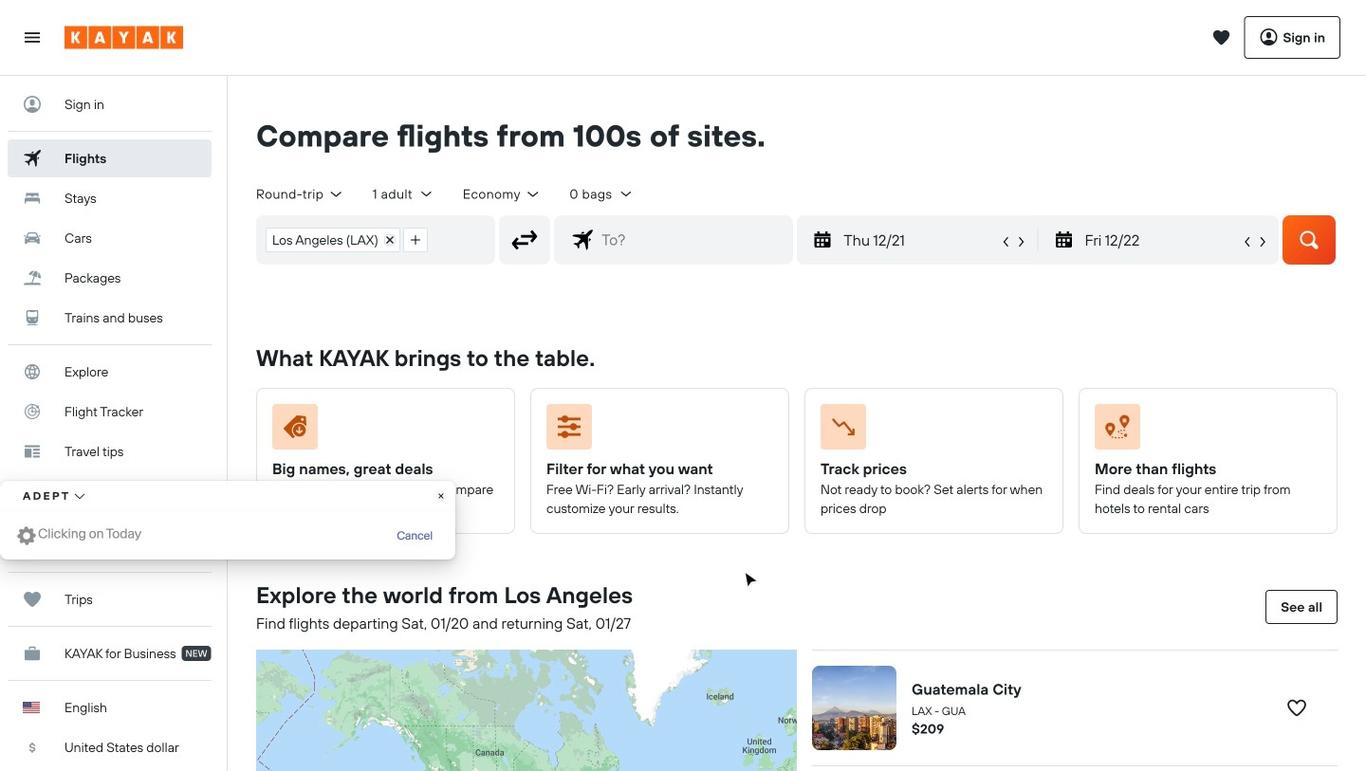 Task type: locate. For each thing, give the bounding box(es) containing it.
4 figure from the left
[[1095, 404, 1314, 457]]

remove image
[[385, 235, 395, 245]]

Trip type Round-trip field
[[256, 186, 344, 203]]

list item down trip type round-trip field
[[266, 228, 400, 252]]

list item
[[266, 228, 400, 252], [403, 228, 428, 252]]

1 figure from the left
[[272, 404, 492, 457]]

list item right 'remove' image
[[403, 228, 428, 252]]

guatemala city image
[[812, 666, 897, 751]]

united states (english) image
[[23, 702, 40, 714]]

2 figure from the left
[[547, 404, 766, 457]]

list
[[257, 216, 436, 264]]

0 horizontal spatial list item
[[266, 228, 400, 252]]

1 horizontal spatial list item
[[403, 228, 428, 252]]

figure
[[272, 404, 492, 457], [547, 404, 766, 457], [821, 404, 1040, 457], [1095, 404, 1314, 457]]

1 list item from the left
[[266, 228, 400, 252]]

Flight origin input text field
[[436, 216, 495, 264]]

map region
[[42, 444, 1014, 772]]



Task type: describe. For each thing, give the bounding box(es) containing it.
3 figure from the left
[[821, 404, 1040, 457]]

navigation menu image
[[23, 28, 42, 47]]

Flight destination input text field
[[594, 216, 793, 264]]

2 list item from the left
[[403, 228, 428, 252]]

friday december 22nd element
[[1085, 229, 1240, 251]]

thursday december 21st element
[[844, 229, 999, 251]]

swap departure airport and destination airport image
[[507, 222, 543, 258]]

Cabin type Economy field
[[463, 186, 541, 203]]



Task type: vqa. For each thing, say whether or not it's contained in the screenshot.
Friday December 22nd element
yes



